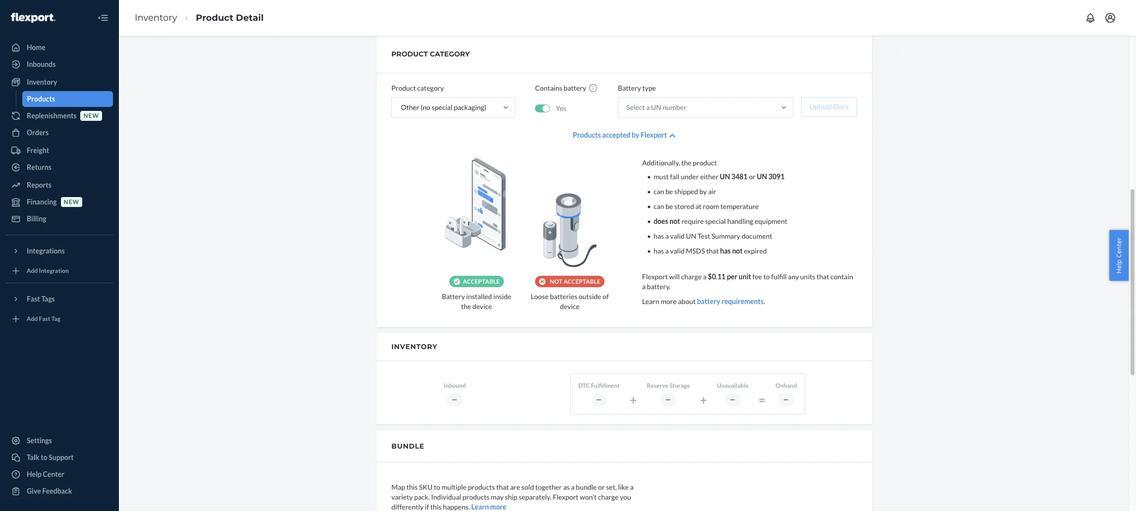 Task type: describe. For each thing, give the bounding box(es) containing it.
may
[[491, 493, 504, 501]]

orders
[[27, 128, 49, 137]]

tag
[[51, 315, 60, 323]]

requirements
[[722, 297, 764, 306]]

fast tags button
[[6, 291, 113, 307]]

un left 3091
[[757, 172, 767, 181]]

yes
[[556, 104, 566, 113]]

not acceptable
[[550, 278, 601, 285]]

home link
[[6, 40, 113, 56]]

units
[[800, 272, 815, 281]]

temperature
[[721, 202, 759, 211]]

product category
[[392, 49, 470, 58]]

0 horizontal spatial special
[[432, 103, 453, 111]]

.
[[764, 297, 765, 306]]

0 horizontal spatial battery
[[564, 84, 586, 92]]

close navigation image
[[97, 12, 109, 24]]

0 vertical spatial this
[[407, 483, 418, 491]]

more for learn more about battery requirements .
[[661, 297, 677, 306]]

fast inside dropdown button
[[27, 295, 40, 303]]

dtc
[[578, 382, 590, 390]]

product category
[[392, 84, 444, 92]]

help center button
[[1110, 230, 1129, 281]]

new for replenishments
[[83, 112, 99, 120]]

inventory inside the "breadcrumbs" navigation
[[135, 12, 177, 23]]

$0.11
[[708, 272, 726, 281]]

help center link
[[6, 467, 113, 483]]

air
[[708, 187, 716, 196]]

a right select
[[646, 103, 650, 111]]

add fast tag link
[[6, 311, 113, 327]]

a right like
[[630, 483, 634, 491]]

returns link
[[6, 160, 113, 175]]

more for learn more
[[490, 503, 507, 511]]

equipment
[[755, 217, 788, 225]]

sold
[[522, 483, 534, 491]]

1 horizontal spatial or
[[749, 172, 756, 181]]

0 horizontal spatial inventory link
[[6, 74, 113, 90]]

category
[[417, 84, 444, 92]]

billing link
[[6, 211, 113, 227]]

products for products
[[27, 95, 55, 103]]

returns
[[27, 163, 51, 171]]

will
[[669, 272, 680, 281]]

0 vertical spatial by
[[632, 131, 640, 139]]

be for shipped
[[666, 187, 673, 196]]

stored
[[675, 202, 694, 211]]

separately.
[[519, 493, 552, 501]]

unit
[[739, 272, 751, 281]]

other (no special packaging)
[[401, 103, 486, 111]]

orders link
[[6, 125, 113, 141]]

to inside map this sku to multiple products that are sold together as a bundle or set, like a variety pack. individual products may ship separately. flexport won't charge you differently if this happens.
[[434, 483, 440, 491]]

individual
[[431, 493, 461, 501]]

add integration
[[27, 267, 69, 275]]

0 vertical spatial products
[[468, 483, 495, 491]]

other
[[401, 103, 419, 111]]

charge inside map this sku to multiple products that are sold together as a bundle or set, like a variety pack. individual products may ship separately. flexport won't charge you differently if this happens.
[[598, 493, 619, 501]]

settings link
[[6, 433, 113, 449]]

a left the $0.11
[[703, 272, 707, 281]]

select
[[626, 103, 645, 111]]

type
[[643, 84, 656, 92]]

inventory inside 'link'
[[27, 78, 57, 86]]

to for fee
[[764, 272, 770, 281]]

inbound
[[444, 382, 466, 390]]

1 vertical spatial special
[[705, 217, 726, 225]]

bundle
[[576, 483, 597, 491]]

that inside fee to fulfill any units that contain a battery.
[[817, 272, 829, 281]]

1 horizontal spatial this
[[430, 503, 442, 511]]

1 vertical spatial help
[[27, 470, 42, 479]]

has a valid msds that has not expired
[[654, 247, 767, 255]]

be for stored
[[666, 202, 673, 211]]

open notifications image
[[1085, 12, 1097, 24]]

support
[[49, 453, 74, 462]]

un left test
[[686, 232, 696, 240]]

happens.
[[443, 503, 470, 511]]

that inside map this sku to multiple products that are sold together as a bundle or set, like a variety pack. individual products may ship separately. flexport won't charge you differently if this happens.
[[496, 483, 509, 491]]

freight
[[27, 146, 49, 155]]

additionally,
[[642, 159, 680, 167]]

2 acceptable from the left
[[564, 278, 601, 285]]

― for onhand
[[783, 396, 790, 404]]

of
[[603, 292, 609, 301]]

must fall under either un 3481 or un 3091
[[654, 172, 785, 181]]

― for dtc fulfillment
[[596, 396, 602, 404]]

at
[[696, 202, 702, 211]]

msds
[[686, 247, 705, 255]]

fee
[[753, 272, 762, 281]]

un left the number
[[651, 103, 662, 111]]

require
[[682, 217, 704, 225]]

learn more button
[[471, 502, 507, 511]]

a inside fee to fulfill any units that contain a battery.
[[642, 282, 646, 291]]

reserve storage
[[647, 382, 690, 390]]

contains battery
[[535, 84, 586, 92]]

accepted
[[602, 131, 631, 139]]

loose
[[531, 292, 549, 301]]

1 horizontal spatial charge
[[681, 272, 702, 281]]

a right as
[[571, 483, 575, 491]]

battery requirements button
[[697, 297, 764, 307]]

(no
[[421, 103, 430, 111]]

products for products accepted by flexport
[[573, 131, 601, 139]]

1 acceptable from the left
[[463, 278, 500, 285]]

integrations button
[[6, 243, 113, 259]]

freight link
[[6, 143, 113, 159]]

add for add fast tag
[[27, 315, 38, 323]]

has for has a valid msds that has not expired
[[654, 247, 664, 255]]

battery installed inside the device
[[442, 292, 511, 311]]

device for installed
[[473, 302, 492, 311]]

test
[[698, 232, 710, 240]]

a left msds
[[665, 247, 669, 255]]

fulfill
[[771, 272, 787, 281]]

under
[[681, 172, 699, 181]]

0 vertical spatial flexport
[[641, 131, 667, 139]]

1 + from the left
[[630, 392, 637, 407]]

― for inbound
[[452, 396, 458, 404]]

talk to support button
[[6, 450, 113, 466]]

map
[[392, 483, 405, 491]]

flexport logo image
[[11, 13, 55, 23]]

map this sku to multiple products that are sold together as a bundle or set, like a variety pack. individual products may ship separately. flexport won't charge you differently if this happens.
[[392, 483, 634, 511]]

flexport will charge a $0.11 per unit
[[642, 272, 751, 281]]

talk to support
[[27, 453, 74, 462]]

financing
[[27, 198, 57, 206]]

reports
[[27, 181, 51, 189]]

open account menu image
[[1105, 12, 1117, 24]]

0 vertical spatial the
[[682, 159, 692, 167]]

document
[[742, 232, 772, 240]]

give
[[27, 487, 41, 496]]

products accepted by flexport
[[573, 131, 667, 139]]



Task type: locate. For each thing, give the bounding box(es) containing it.
1 horizontal spatial center
[[1115, 238, 1124, 258]]

does not require special handling equipment
[[654, 217, 788, 225]]

un
[[651, 103, 662, 111], [720, 172, 730, 181], [757, 172, 767, 181], [686, 232, 696, 240]]

0 vertical spatial products
[[27, 95, 55, 103]]

product detail link
[[196, 12, 264, 23]]

0 horizontal spatial center
[[43, 470, 64, 479]]

summary
[[712, 232, 741, 240]]

valid left msds
[[670, 247, 685, 255]]

differently
[[392, 503, 424, 511]]

that right 'units'
[[817, 272, 829, 281]]

1 vertical spatial fast
[[39, 315, 50, 323]]

product inside the "breadcrumbs" navigation
[[196, 12, 233, 23]]

1 vertical spatial inventory
[[27, 78, 57, 86]]

or inside map this sku to multiple products that are sold together as a bundle or set, like a variety pack. individual products may ship separately. flexport won't charge you differently if this happens.
[[598, 483, 605, 491]]

2 vertical spatial to
[[434, 483, 440, 491]]

add fast tag
[[27, 315, 60, 323]]

1 horizontal spatial learn
[[642, 297, 660, 306]]

inventory link inside the "breadcrumbs" navigation
[[135, 12, 177, 23]]

be left stored
[[666, 202, 673, 211]]

1 vertical spatial learn
[[471, 503, 489, 511]]

products
[[27, 95, 55, 103], [573, 131, 601, 139]]

0 horizontal spatial charge
[[598, 493, 619, 501]]

2 horizontal spatial inventory
[[392, 342, 438, 351]]

special right (no
[[432, 103, 453, 111]]

product detail
[[196, 12, 264, 23]]

to right sku
[[434, 483, 440, 491]]

1 vertical spatial valid
[[670, 247, 685, 255]]

more down 'battery.'
[[661, 297, 677, 306]]

fast left tag
[[39, 315, 50, 323]]

can
[[654, 187, 664, 196], [654, 202, 664, 211]]

to right the talk in the bottom left of the page
[[41, 453, 47, 462]]

reports link
[[6, 177, 113, 193]]

can be shipped by air
[[654, 187, 716, 196]]

0 vertical spatial new
[[83, 112, 99, 120]]

0 vertical spatial can
[[654, 187, 664, 196]]

2 horizontal spatial that
[[817, 272, 829, 281]]

installed
[[466, 292, 492, 301]]

0 vertical spatial add
[[27, 267, 38, 275]]

― down inbound
[[452, 396, 458, 404]]

not left the expired
[[732, 247, 743, 255]]

0 vertical spatial to
[[764, 272, 770, 281]]

not
[[550, 278, 563, 285]]

that up may
[[496, 483, 509, 491]]

1 horizontal spatial +
[[700, 392, 707, 407]]

help
[[1115, 260, 1124, 274], [27, 470, 42, 479]]

a left 'battery.'
[[642, 282, 646, 291]]

0 vertical spatial or
[[749, 172, 756, 181]]

handling
[[727, 217, 754, 225]]

battery for battery installed inside the device
[[442, 292, 465, 301]]

can be stored at room temperature
[[654, 202, 759, 211]]

give feedback
[[27, 487, 72, 496]]

0 vertical spatial charge
[[681, 272, 702, 281]]

device inside loose batteries outside of device
[[560, 302, 580, 311]]

or
[[749, 172, 756, 181], [598, 483, 605, 491]]

1 vertical spatial help center
[[27, 470, 64, 479]]

inventory
[[135, 12, 177, 23], [27, 78, 57, 86], [392, 342, 438, 351]]

new down reports link
[[64, 198, 79, 206]]

products up replenishments at the left top of the page
[[27, 95, 55, 103]]

upload
[[810, 103, 832, 111]]

inbounds link
[[6, 56, 113, 72]]

help center inside button
[[1115, 238, 1124, 274]]

3 ― from the left
[[665, 396, 672, 404]]

0 horizontal spatial inventory
[[27, 78, 57, 86]]

0 vertical spatial battery
[[618, 84, 641, 92]]

― down dtc fulfillment
[[596, 396, 602, 404]]

variety
[[392, 493, 413, 501]]

1 vertical spatial add
[[27, 315, 38, 323]]

contain
[[831, 272, 853, 281]]

device
[[473, 302, 492, 311], [560, 302, 580, 311]]

2 device from the left
[[560, 302, 580, 311]]

shipped
[[675, 187, 698, 196]]

0 horizontal spatial learn
[[471, 503, 489, 511]]

to for talk
[[41, 453, 47, 462]]

0 vertical spatial help
[[1115, 260, 1124, 274]]

be down fall
[[666, 187, 673, 196]]

0 vertical spatial inventory
[[135, 12, 177, 23]]

can down must
[[654, 187, 664, 196]]

0 vertical spatial fast
[[27, 295, 40, 303]]

2 horizontal spatial to
[[764, 272, 770, 281]]

1 vertical spatial more
[[490, 503, 507, 511]]

1 vertical spatial products
[[573, 131, 601, 139]]

0 vertical spatial not
[[670, 217, 680, 225]]

to inside fee to fulfill any units that contain a battery.
[[764, 272, 770, 281]]

1 device from the left
[[473, 302, 492, 311]]

a down does
[[665, 232, 669, 240]]

1 horizontal spatial battery
[[618, 84, 641, 92]]

1 vertical spatial this
[[430, 503, 442, 511]]

number
[[663, 103, 687, 111]]

battery left the installed
[[442, 292, 465, 301]]

1 horizontal spatial new
[[83, 112, 99, 120]]

+
[[630, 392, 637, 407], [700, 392, 707, 407]]

1 horizontal spatial product
[[392, 84, 416, 92]]

0 vertical spatial product
[[196, 12, 233, 23]]

by right 'accepted' at right
[[632, 131, 640, 139]]

add down fast tags
[[27, 315, 38, 323]]

0 vertical spatial center
[[1115, 238, 1124, 258]]

reserve
[[647, 382, 668, 390]]

learn more about battery requirements .
[[642, 297, 765, 306]]

breadcrumbs navigation
[[127, 3, 272, 32]]

fee to fulfill any units that contain a battery.
[[642, 272, 853, 291]]

1 vertical spatial be
[[666, 202, 673, 211]]

can for can be stored at room temperature
[[654, 202, 664, 211]]

this left sku
[[407, 483, 418, 491]]

billing
[[27, 215, 46, 223]]

1 vertical spatial by
[[700, 187, 707, 196]]

0 vertical spatial that
[[706, 247, 719, 255]]

― down the unavailable
[[730, 396, 736, 404]]

1 horizontal spatial by
[[700, 187, 707, 196]]

1 horizontal spatial not
[[732, 247, 743, 255]]

multiple
[[442, 483, 467, 491]]

0 horizontal spatial that
[[496, 483, 509, 491]]

1 vertical spatial products
[[463, 493, 490, 501]]

1 add from the top
[[27, 267, 38, 275]]

acceptable
[[463, 278, 500, 285], [564, 278, 601, 285]]

room
[[703, 202, 719, 211]]

charge down set,
[[598, 493, 619, 501]]

fast
[[27, 295, 40, 303], [39, 315, 50, 323]]

center inside button
[[1115, 238, 1124, 258]]

1 vertical spatial to
[[41, 453, 47, 462]]

1 horizontal spatial battery
[[697, 297, 720, 306]]

loose batteries outside of device
[[531, 292, 609, 311]]

the down the installed
[[461, 302, 471, 311]]

0 horizontal spatial to
[[41, 453, 47, 462]]

valid for msds
[[670, 247, 685, 255]]

product for product category
[[392, 84, 416, 92]]

battery for battery type
[[618, 84, 641, 92]]

0 horizontal spatial +
[[630, 392, 637, 407]]

0 vertical spatial help center
[[1115, 238, 1124, 274]]

0 horizontal spatial battery
[[442, 292, 465, 301]]

fulfillment
[[591, 382, 620, 390]]

― for reserve storage
[[665, 396, 672, 404]]

not right does
[[670, 217, 680, 225]]

2 vertical spatial inventory
[[392, 342, 438, 351]]

products up may
[[468, 483, 495, 491]]

can up does
[[654, 202, 664, 211]]

0 horizontal spatial the
[[461, 302, 471, 311]]

1 vertical spatial not
[[732, 247, 743, 255]]

acceptable up the installed
[[463, 278, 500, 285]]

un left 3481
[[720, 172, 730, 181]]

integration
[[39, 267, 69, 275]]

has
[[654, 232, 664, 240], [654, 247, 664, 255], [720, 247, 731, 255]]

more inside button
[[490, 503, 507, 511]]

talk
[[27, 453, 39, 462]]

batteries
[[550, 292, 578, 301]]

learn for learn more about battery requirements .
[[642, 297, 660, 306]]

1 valid from the top
[[670, 232, 685, 240]]

1 horizontal spatial inventory
[[135, 12, 177, 23]]

0 vertical spatial special
[[432, 103, 453, 111]]

1 horizontal spatial the
[[682, 159, 692, 167]]

like
[[618, 483, 629, 491]]

1 horizontal spatial products
[[573, 131, 601, 139]]

1 vertical spatial can
[[654, 202, 664, 211]]

0 horizontal spatial or
[[598, 483, 605, 491]]

by left air
[[700, 187, 707, 196]]

outside
[[579, 292, 601, 301]]

0 vertical spatial battery
[[564, 84, 586, 92]]

1 ― from the left
[[452, 396, 458, 404]]

2 add from the top
[[27, 315, 38, 323]]

0 horizontal spatial not
[[670, 217, 680, 225]]

product up other
[[392, 84, 416, 92]]

1 vertical spatial the
[[461, 302, 471, 311]]

battery
[[618, 84, 641, 92], [442, 292, 465, 301]]

1 vertical spatial new
[[64, 198, 79, 206]]

battery right about
[[697, 297, 720, 306]]

2 be from the top
[[666, 202, 673, 211]]

2 + from the left
[[700, 392, 707, 407]]

the up under
[[682, 159, 692, 167]]

0 horizontal spatial help
[[27, 470, 42, 479]]

0 horizontal spatial new
[[64, 198, 79, 206]]

1 horizontal spatial that
[[706, 247, 719, 255]]

device down the installed
[[473, 302, 492, 311]]

― for unavailable
[[730, 396, 736, 404]]

either
[[700, 172, 719, 181]]

flexport down as
[[553, 493, 579, 501]]

add left integration
[[27, 267, 38, 275]]

product
[[196, 12, 233, 23], [392, 84, 416, 92]]

learn for learn more
[[471, 503, 489, 511]]

learn down 'battery.'
[[642, 297, 660, 306]]

help inside button
[[1115, 260, 1124, 274]]

2 vertical spatial flexport
[[553, 493, 579, 501]]

fast left the tags
[[27, 295, 40, 303]]

add integration link
[[6, 263, 113, 279]]

this right if
[[430, 503, 442, 511]]

add for add integration
[[27, 267, 38, 275]]

products up learn more button
[[463, 493, 490, 501]]

battery inside battery installed inside the device
[[442, 292, 465, 301]]

device down the batteries
[[560, 302, 580, 311]]

0 horizontal spatial acceptable
[[463, 278, 500, 285]]

new down the products link
[[83, 112, 99, 120]]

0 vertical spatial be
[[666, 187, 673, 196]]

by
[[632, 131, 640, 139], [700, 187, 707, 196]]

1 be from the top
[[666, 187, 673, 196]]

1 vertical spatial product
[[392, 84, 416, 92]]

0 vertical spatial valid
[[670, 232, 685, 240]]

product for product detail
[[196, 12, 233, 23]]

1 vertical spatial flexport
[[642, 272, 668, 281]]

1 horizontal spatial acceptable
[[564, 278, 601, 285]]

4 ― from the left
[[730, 396, 736, 404]]

bundle
[[392, 442, 425, 451]]

3091
[[769, 172, 785, 181]]

valid for un
[[670, 232, 685, 240]]

has for has a valid un test summary document
[[654, 232, 664, 240]]

― down reserve storage
[[665, 396, 672, 404]]

1 vertical spatial inventory link
[[6, 74, 113, 90]]

onhand
[[776, 382, 797, 390]]

1 vertical spatial or
[[598, 483, 605, 491]]

flexport left chevron up image
[[641, 131, 667, 139]]

replenishments
[[27, 112, 77, 120]]

device inside battery installed inside the device
[[473, 302, 492, 311]]

2 vertical spatial that
[[496, 483, 509, 491]]

any
[[788, 272, 799, 281]]

dtc fulfillment
[[578, 382, 620, 390]]

chevron up image
[[670, 132, 676, 139]]

learn right happens.
[[471, 503, 489, 511]]

has a valid un test summary document
[[654, 232, 772, 240]]

products left 'accepted' at right
[[573, 131, 601, 139]]

to inside button
[[41, 453, 47, 462]]

charge
[[681, 272, 702, 281], [598, 493, 619, 501]]

product
[[693, 159, 717, 167]]

or right 3481
[[749, 172, 756, 181]]

special up has a valid un test summary document
[[705, 217, 726, 225]]

set,
[[606, 483, 617, 491]]

packaging)
[[454, 103, 486, 111]]

battery up yes
[[564, 84, 586, 92]]

0 horizontal spatial by
[[632, 131, 640, 139]]

charge right 'will'
[[681, 272, 702, 281]]

2 can from the top
[[654, 202, 664, 211]]

2 ― from the left
[[596, 396, 602, 404]]

device for batteries
[[560, 302, 580, 311]]

flexport up 'battery.'
[[642, 272, 668, 281]]

battery left type
[[618, 84, 641, 92]]

0 horizontal spatial help center
[[27, 470, 64, 479]]

or left set,
[[598, 483, 605, 491]]

― down onhand
[[783, 396, 790, 404]]

1 can from the top
[[654, 187, 664, 196]]

storage
[[670, 382, 690, 390]]

acceptable up outside
[[564, 278, 601, 285]]

to right fee
[[764, 272, 770, 281]]

the inside battery installed inside the device
[[461, 302, 471, 311]]

1 vertical spatial center
[[43, 470, 64, 479]]

this
[[407, 483, 418, 491], [430, 503, 442, 511]]

new for financing
[[64, 198, 79, 206]]

5 ― from the left
[[783, 396, 790, 404]]

give feedback button
[[6, 484, 113, 500]]

2 valid from the top
[[670, 247, 685, 255]]

more down may
[[490, 503, 507, 511]]

1 horizontal spatial help
[[1115, 260, 1124, 274]]

can for can be shipped by air
[[654, 187, 664, 196]]

products
[[468, 483, 495, 491], [463, 493, 490, 501]]

1 horizontal spatial special
[[705, 217, 726, 225]]

0 vertical spatial inventory link
[[135, 12, 177, 23]]

learn inside learn more button
[[471, 503, 489, 511]]

1 vertical spatial battery
[[697, 297, 720, 306]]

unavailable
[[717, 382, 749, 390]]

must
[[654, 172, 669, 181]]

about
[[678, 297, 696, 306]]

flexport inside map this sku to multiple products that are sold together as a bundle or set, like a variety pack. individual products may ship separately. flexport won't charge you differently if this happens.
[[553, 493, 579, 501]]

select a un number
[[626, 103, 687, 111]]

if
[[425, 503, 429, 511]]

0 vertical spatial more
[[661, 297, 677, 306]]

1 horizontal spatial help center
[[1115, 238, 1124, 274]]

0 horizontal spatial more
[[490, 503, 507, 511]]

battery.
[[647, 282, 671, 291]]

1 horizontal spatial more
[[661, 297, 677, 306]]

product left the detail
[[196, 12, 233, 23]]

that down has a valid un test summary document
[[706, 247, 719, 255]]

home
[[27, 43, 46, 52]]

valid down require
[[670, 232, 685, 240]]



Task type: vqa. For each thing, say whether or not it's contained in the screenshot.
close icon at the right top of the page
no



